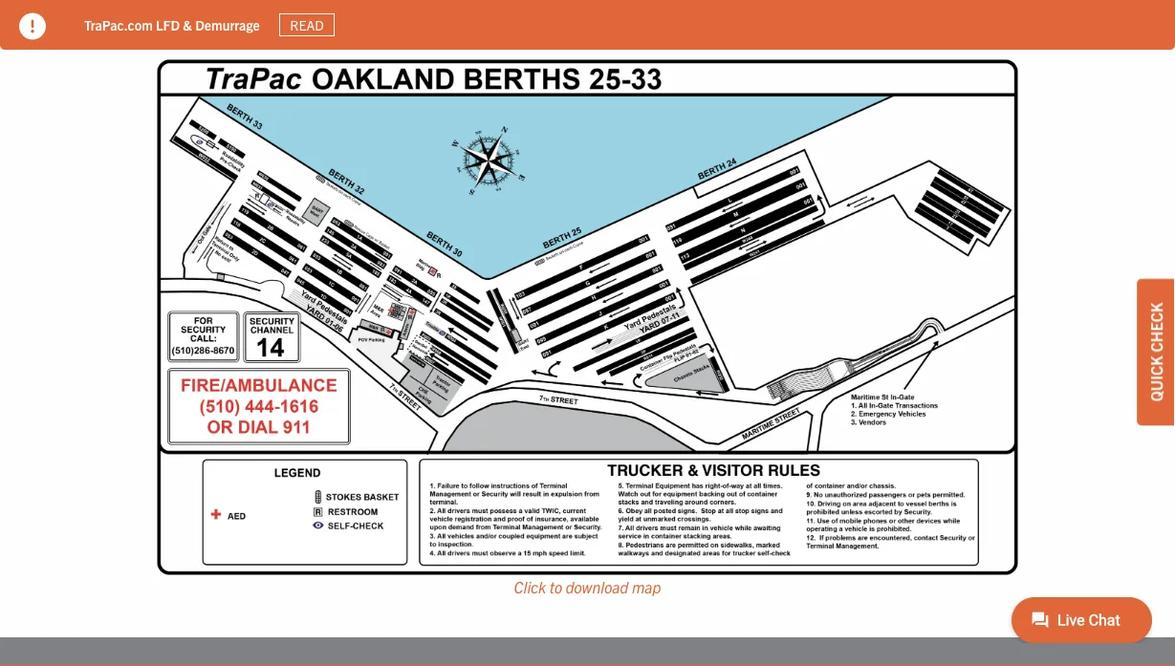 Task type: locate. For each thing, give the bounding box(es) containing it.
footer
[[0, 638, 1175, 666]]

demurrage
[[195, 16, 260, 33]]

quick check link
[[1137, 279, 1175, 426]]

&
[[183, 16, 192, 33]]

read link
[[279, 13, 335, 37]]

quick check
[[1146, 303, 1165, 402]]

trapac.com
[[84, 16, 153, 33]]



Task type: describe. For each thing, give the bounding box(es) containing it.
download
[[566, 577, 628, 597]]

to
[[549, 577, 562, 597]]

quick
[[1146, 356, 1165, 402]]

check
[[1146, 303, 1165, 352]]

click to download map
[[514, 577, 661, 597]]

click
[[514, 577, 546, 597]]

read
[[290, 16, 324, 33]]

map
[[632, 577, 661, 597]]

trapac.com lfd & demurrage
[[84, 16, 260, 33]]

click to download map link
[[514, 577, 661, 597]]

solid image
[[19, 13, 46, 40]]

lfd
[[156, 16, 180, 33]]



Task type: vqa. For each thing, say whether or not it's contained in the screenshot.
B136
no



